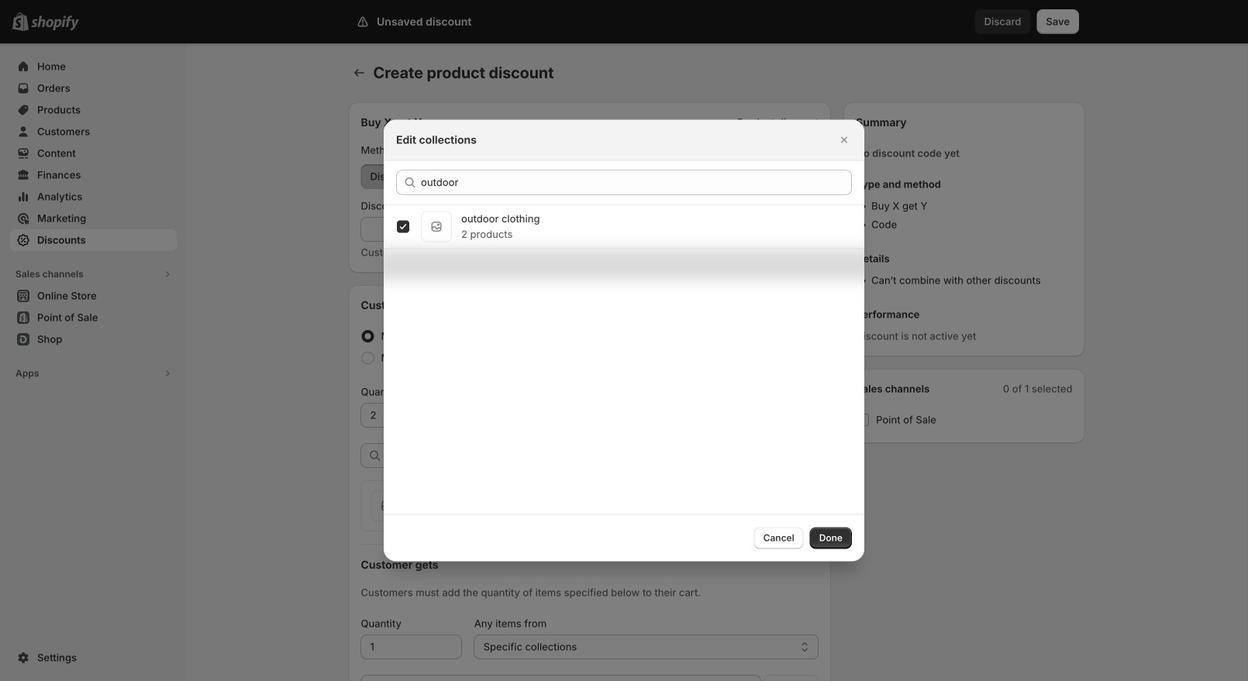 Task type: locate. For each thing, give the bounding box(es) containing it.
Search collections text field
[[421, 170, 852, 195]]

shopify image
[[31, 15, 79, 31]]

dialog
[[0, 120, 1248, 562]]



Task type: vqa. For each thing, say whether or not it's contained in the screenshot.
"Search countries" text field
no



